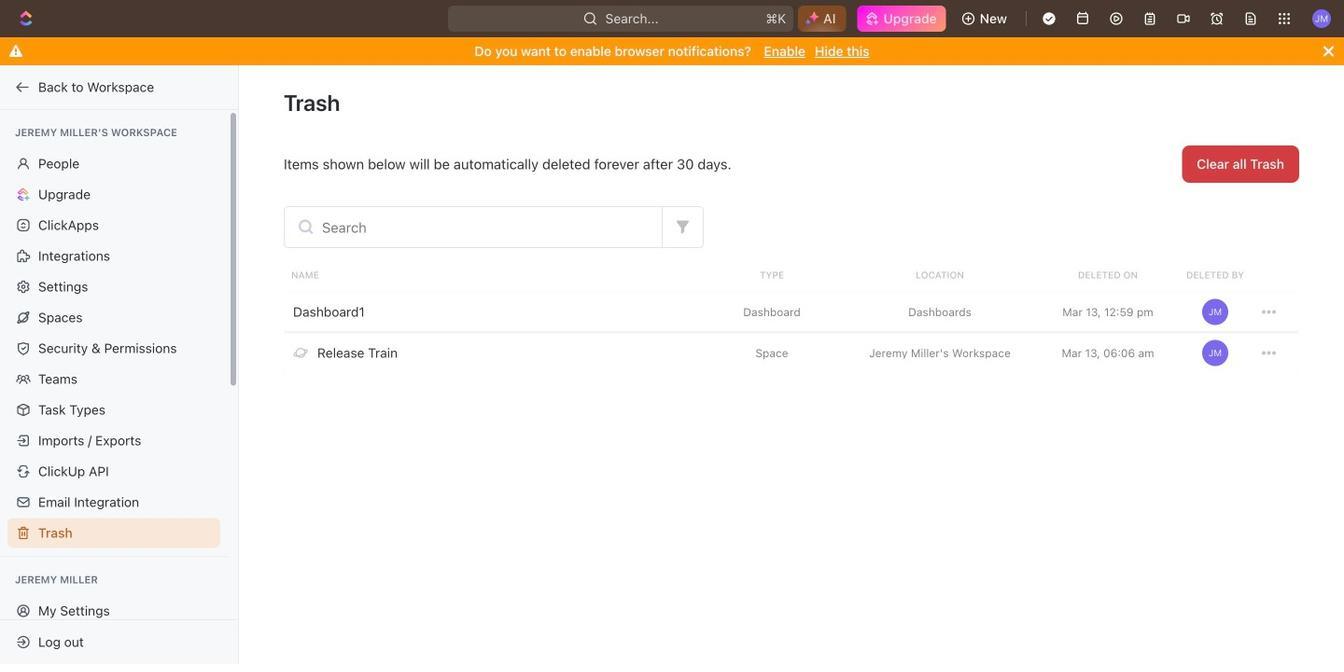 Task type: describe. For each thing, give the bounding box(es) containing it.
Search text field
[[285, 207, 662, 247]]

2 dropdown menu image from the top
[[1262, 346, 1276, 360]]



Task type: locate. For each thing, give the bounding box(es) containing it.
1 vertical spatial dropdown menu image
[[1262, 346, 1276, 360]]

0 vertical spatial dropdown menu image
[[1262, 305, 1276, 319]]

1 dropdown menu image from the top
[[1262, 305, 1276, 319]]

dropdown menu image
[[1262, 305, 1276, 319], [1262, 346, 1276, 360]]



Task type: vqa. For each thing, say whether or not it's contained in the screenshot.
S Space's Space
no



